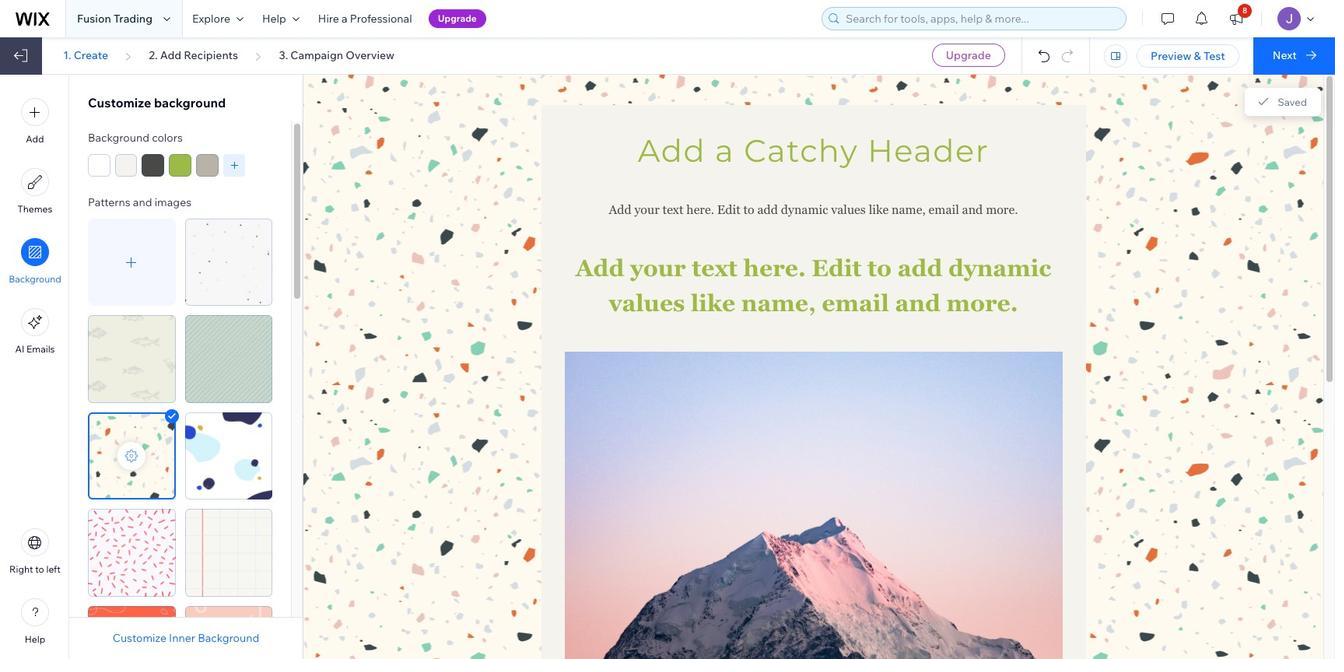 Task type: vqa. For each thing, say whether or not it's contained in the screenshot.
Background to the middle
yes



Task type: describe. For each thing, give the bounding box(es) containing it.
explore
[[192, 12, 230, 26]]

left
[[46, 564, 61, 575]]

like inside add your text here. edit to add dynamic values like name, email and more.
[[691, 290, 736, 317]]

values inside add your text here. edit to add dynamic values like name, email and more.
[[609, 290, 685, 317]]

create
[[74, 48, 108, 62]]

background
[[154, 95, 226, 111]]

1 vertical spatial add your text here. edit to add dynamic values like name, email and more.
[[576, 255, 1058, 317]]

ai emails
[[15, 343, 55, 355]]

0 vertical spatial upgrade
[[438, 12, 477, 24]]

recipients
[[184, 48, 238, 62]]

add inside add your text here. edit to add dynamic values like name, email and more.
[[898, 255, 943, 282]]

fusion trading
[[77, 12, 153, 26]]

to inside add your text here. edit to add dynamic values like name, email and more.
[[868, 255, 892, 282]]

customize inner background button
[[113, 631, 259, 645]]

right
[[9, 564, 33, 575]]

background for background colors
[[88, 131, 149, 145]]

1. create
[[63, 48, 108, 62]]

1 horizontal spatial like
[[869, 202, 889, 217]]

patterns and images
[[88, 195, 192, 209]]

hire a professional link
[[309, 0, 422, 37]]

0 horizontal spatial and
[[133, 195, 152, 209]]

8
[[1243, 5, 1248, 16]]

add button
[[21, 98, 49, 145]]

2. add recipients link
[[149, 48, 238, 62]]

more. inside add your text here. edit to add dynamic values like name, email and more.
[[947, 290, 1019, 317]]

saved
[[1278, 96, 1308, 108]]

ai emails button
[[15, 308, 55, 355]]

0 vertical spatial your
[[635, 202, 660, 217]]

your inside add your text here. edit to add dynamic values like name, email and more.
[[630, 255, 686, 282]]

8 button
[[1220, 0, 1254, 37]]

themes
[[18, 203, 52, 215]]

right to left button
[[9, 528, 61, 575]]

images
[[155, 195, 192, 209]]

patterns
[[88, 195, 131, 209]]

customize background
[[88, 95, 226, 111]]

add a catchy header
[[638, 132, 989, 170]]

0 horizontal spatial add
[[758, 202, 778, 217]]

right to left
[[9, 564, 61, 575]]

2 horizontal spatial background
[[198, 631, 259, 645]]

2. add recipients
[[149, 48, 238, 62]]

campaign
[[291, 48, 343, 62]]

preview
[[1151, 49, 1192, 63]]

0 vertical spatial help button
[[253, 0, 309, 37]]

2.
[[149, 48, 158, 62]]

0 vertical spatial help
[[262, 12, 286, 26]]

0 vertical spatial dynamic
[[781, 202, 829, 217]]

email inside add your text here. edit to add dynamic values like name, email and more.
[[822, 290, 889, 317]]

edit inside add your text here. edit to add dynamic values like name, email and more.
[[812, 255, 862, 282]]

hire a professional
[[318, 12, 412, 26]]

next
[[1273, 48, 1297, 62]]

a for catchy
[[715, 132, 735, 170]]

preview & test button
[[1137, 44, 1240, 68]]

3. campaign overview
[[279, 48, 395, 62]]

1.
[[63, 48, 71, 62]]



Task type: locate. For each thing, give the bounding box(es) containing it.
1 horizontal spatial and
[[895, 290, 941, 317]]

a for professional
[[342, 12, 348, 26]]

Search for tools, apps, help & more... field
[[841, 8, 1122, 30]]

your
[[635, 202, 660, 217], [630, 255, 686, 282]]

a right hire
[[342, 12, 348, 26]]

2 vertical spatial background
[[198, 631, 259, 645]]

1 vertical spatial a
[[715, 132, 735, 170]]

1 horizontal spatial edit
[[812, 255, 862, 282]]

0 vertical spatial name,
[[892, 202, 926, 217]]

0 vertical spatial a
[[342, 12, 348, 26]]

1 vertical spatial your
[[630, 255, 686, 282]]

hire
[[318, 12, 339, 26]]

add
[[758, 202, 778, 217], [898, 255, 943, 282]]

preview & test
[[1151, 49, 1226, 63]]

text inside add your text here. edit to add dynamic values like name, email and more.
[[692, 255, 738, 282]]

inner
[[169, 631, 195, 645]]

1 horizontal spatial help
[[262, 12, 286, 26]]

customize for customize inner background
[[113, 631, 167, 645]]

0 horizontal spatial upgrade button
[[429, 9, 486, 28]]

customize for customize background
[[88, 95, 151, 111]]

1 vertical spatial dynamic
[[949, 255, 1052, 282]]

add
[[160, 48, 182, 62], [638, 132, 706, 170], [26, 133, 44, 145], [609, 202, 632, 217], [576, 255, 624, 282]]

1 horizontal spatial add
[[898, 255, 943, 282]]

&
[[1194, 49, 1202, 63]]

background up ai emails button
[[9, 273, 61, 285]]

to
[[744, 202, 755, 217], [868, 255, 892, 282], [35, 564, 44, 575]]

themes button
[[18, 168, 52, 215]]

a
[[342, 12, 348, 26], [715, 132, 735, 170]]

customize left inner
[[113, 631, 167, 645]]

name, inside add your text here. edit to add dynamic values like name, email and more.
[[742, 290, 816, 317]]

0 horizontal spatial like
[[691, 290, 736, 317]]

0 horizontal spatial text
[[663, 202, 684, 217]]

ai
[[15, 343, 24, 355]]

0 vertical spatial add
[[758, 202, 778, 217]]

1 horizontal spatial values
[[832, 202, 866, 217]]

upgrade button
[[429, 9, 486, 28], [932, 44, 1005, 67]]

background button
[[9, 238, 61, 285]]

3.
[[279, 48, 288, 62]]

1 vertical spatial customize
[[113, 631, 167, 645]]

0 horizontal spatial values
[[609, 290, 685, 317]]

overview
[[346, 48, 395, 62]]

3. campaign overview link
[[279, 48, 395, 62]]

customize up the background colors
[[88, 95, 151, 111]]

0 horizontal spatial background
[[9, 273, 61, 285]]

0 vertical spatial edit
[[717, 202, 741, 217]]

0 vertical spatial values
[[832, 202, 866, 217]]

0 vertical spatial to
[[744, 202, 755, 217]]

1 horizontal spatial to
[[744, 202, 755, 217]]

0 vertical spatial like
[[869, 202, 889, 217]]

0 vertical spatial more.
[[986, 202, 1018, 217]]

1 horizontal spatial upgrade
[[946, 48, 991, 62]]

0 horizontal spatial a
[[342, 12, 348, 26]]

1 horizontal spatial email
[[929, 202, 959, 217]]

1 horizontal spatial upgrade button
[[932, 44, 1005, 67]]

1 vertical spatial name,
[[742, 290, 816, 317]]

more.
[[986, 202, 1018, 217], [947, 290, 1019, 317]]

background right inner
[[198, 631, 259, 645]]

catchy
[[744, 132, 859, 170]]

help button down right to left
[[21, 599, 49, 645]]

1 vertical spatial to
[[868, 255, 892, 282]]

to inside button
[[35, 564, 44, 575]]

add inside add your text here. edit to add dynamic values like name, email and more.
[[576, 255, 624, 282]]

0 horizontal spatial here.
[[687, 202, 714, 217]]

1 vertical spatial edit
[[812, 255, 862, 282]]

upgrade
[[438, 12, 477, 24], [946, 48, 991, 62]]

0 vertical spatial background
[[88, 131, 149, 145]]

fusion
[[77, 12, 111, 26]]

1 vertical spatial email
[[822, 290, 889, 317]]

0 horizontal spatial help
[[25, 634, 45, 645]]

trading
[[114, 12, 153, 26]]

name,
[[892, 202, 926, 217], [742, 290, 816, 317]]

0 vertical spatial email
[[929, 202, 959, 217]]

help button up 3.
[[253, 0, 309, 37]]

0 vertical spatial customize
[[88, 95, 151, 111]]

dynamic inside add your text here. edit to add dynamic values like name, email and more.
[[949, 255, 1052, 282]]

values
[[832, 202, 866, 217], [609, 290, 685, 317]]

like
[[869, 202, 889, 217], [691, 290, 736, 317]]

0 horizontal spatial email
[[822, 290, 889, 317]]

1 vertical spatial values
[[609, 290, 685, 317]]

1 vertical spatial more.
[[947, 290, 1019, 317]]

a left catchy
[[715, 132, 735, 170]]

1 vertical spatial add
[[898, 255, 943, 282]]

2 horizontal spatial and
[[962, 202, 983, 217]]

background for background
[[9, 273, 61, 285]]

upgrade right professional
[[438, 12, 477, 24]]

1 horizontal spatial background
[[88, 131, 149, 145]]

background colors
[[88, 131, 183, 145]]

0 horizontal spatial to
[[35, 564, 44, 575]]

1 vertical spatial here.
[[744, 255, 806, 282]]

1. create link
[[63, 48, 108, 62]]

help up 3.
[[262, 12, 286, 26]]

here. inside add your text here. edit to add dynamic values like name, email and more.
[[744, 255, 806, 282]]

test
[[1204, 49, 1226, 63]]

text
[[663, 202, 684, 217], [692, 255, 738, 282]]

0 horizontal spatial name,
[[742, 290, 816, 317]]

add inside add button
[[26, 133, 44, 145]]

1 vertical spatial like
[[691, 290, 736, 317]]

dynamic
[[781, 202, 829, 217], [949, 255, 1052, 282]]

1 horizontal spatial help button
[[253, 0, 309, 37]]

1 vertical spatial upgrade
[[946, 48, 991, 62]]

0 vertical spatial text
[[663, 202, 684, 217]]

customize inner background
[[113, 631, 259, 645]]

professional
[[350, 12, 412, 26]]

upgrade button down the search for tools, apps, help & more... field
[[932, 44, 1005, 67]]

1 horizontal spatial text
[[692, 255, 738, 282]]

1 horizontal spatial a
[[715, 132, 735, 170]]

help button
[[253, 0, 309, 37], [21, 599, 49, 645]]

1 horizontal spatial here.
[[744, 255, 806, 282]]

1 vertical spatial background
[[9, 273, 61, 285]]

0 vertical spatial here.
[[687, 202, 714, 217]]

and inside add your text here. edit to add dynamic values like name, email and more.
[[895, 290, 941, 317]]

1 horizontal spatial dynamic
[[949, 255, 1052, 282]]

1 vertical spatial text
[[692, 255, 738, 282]]

here.
[[687, 202, 714, 217], [744, 255, 806, 282]]

customize
[[88, 95, 151, 111], [113, 631, 167, 645]]

background
[[88, 131, 149, 145], [9, 273, 61, 285], [198, 631, 259, 645]]

background left "colors"
[[88, 131, 149, 145]]

emails
[[27, 343, 55, 355]]

0 horizontal spatial dynamic
[[781, 202, 829, 217]]

upgrade button right professional
[[429, 9, 486, 28]]

header
[[868, 132, 989, 170]]

0 horizontal spatial help button
[[21, 599, 49, 645]]

1 vertical spatial help button
[[21, 599, 49, 645]]

1 vertical spatial help
[[25, 634, 45, 645]]

and
[[133, 195, 152, 209], [962, 202, 983, 217], [895, 290, 941, 317]]

help down right to left
[[25, 634, 45, 645]]

2 vertical spatial to
[[35, 564, 44, 575]]

help
[[262, 12, 286, 26], [25, 634, 45, 645]]

add your text here. edit to add dynamic values like name, email and more.
[[609, 202, 1018, 217], [576, 255, 1058, 317]]

0 horizontal spatial edit
[[717, 202, 741, 217]]

2 horizontal spatial to
[[868, 255, 892, 282]]

colors
[[152, 131, 183, 145]]

0 vertical spatial upgrade button
[[429, 9, 486, 28]]

0 vertical spatial add your text here. edit to add dynamic values like name, email and more.
[[609, 202, 1018, 217]]

next button
[[1254, 37, 1336, 75]]

edit
[[717, 202, 741, 217], [812, 255, 862, 282]]

1 vertical spatial upgrade button
[[932, 44, 1005, 67]]

0 horizontal spatial upgrade
[[438, 12, 477, 24]]

upgrade down the search for tools, apps, help & more... field
[[946, 48, 991, 62]]

1 horizontal spatial name,
[[892, 202, 926, 217]]

email
[[929, 202, 959, 217], [822, 290, 889, 317]]



